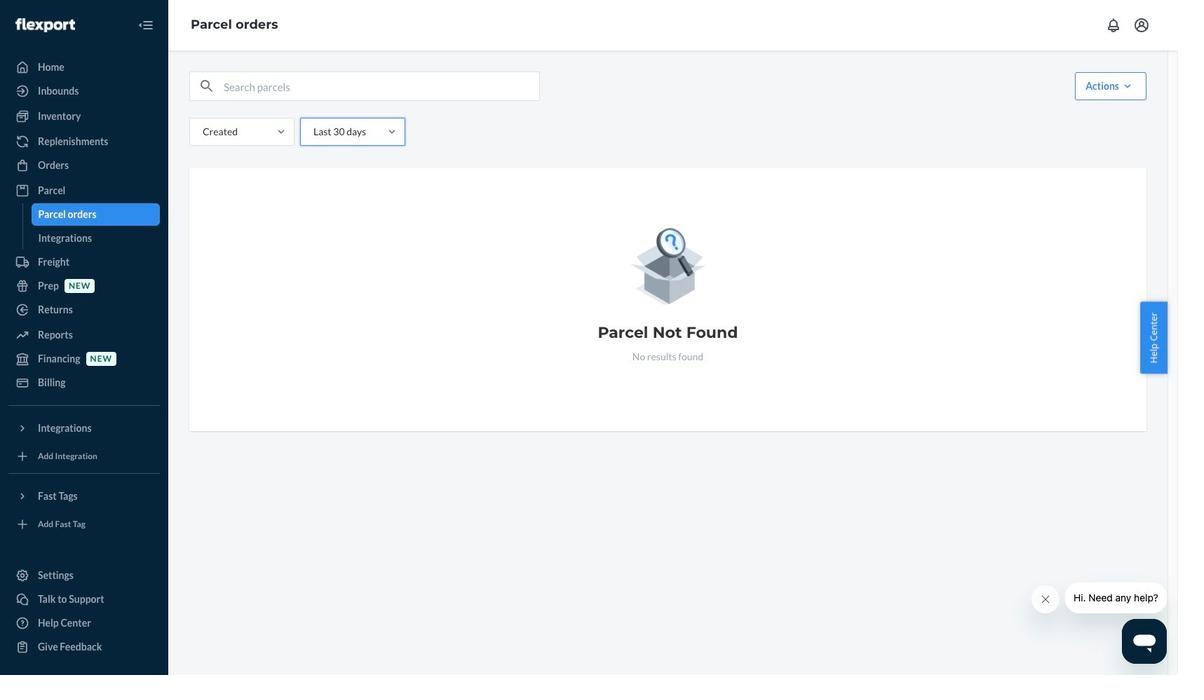 Task type: describe. For each thing, give the bounding box(es) containing it.
open notifications image
[[1106, 17, 1123, 34]]

Search parcels text field
[[224, 72, 540, 100]]

open account menu image
[[1134, 17, 1151, 34]]



Task type: vqa. For each thing, say whether or not it's contained in the screenshot.
$300 to the right
no



Task type: locate. For each thing, give the bounding box(es) containing it.
close navigation image
[[138, 17, 154, 34]]

empty list image
[[630, 225, 707, 305]]

flexport logo image
[[15, 18, 75, 32]]



